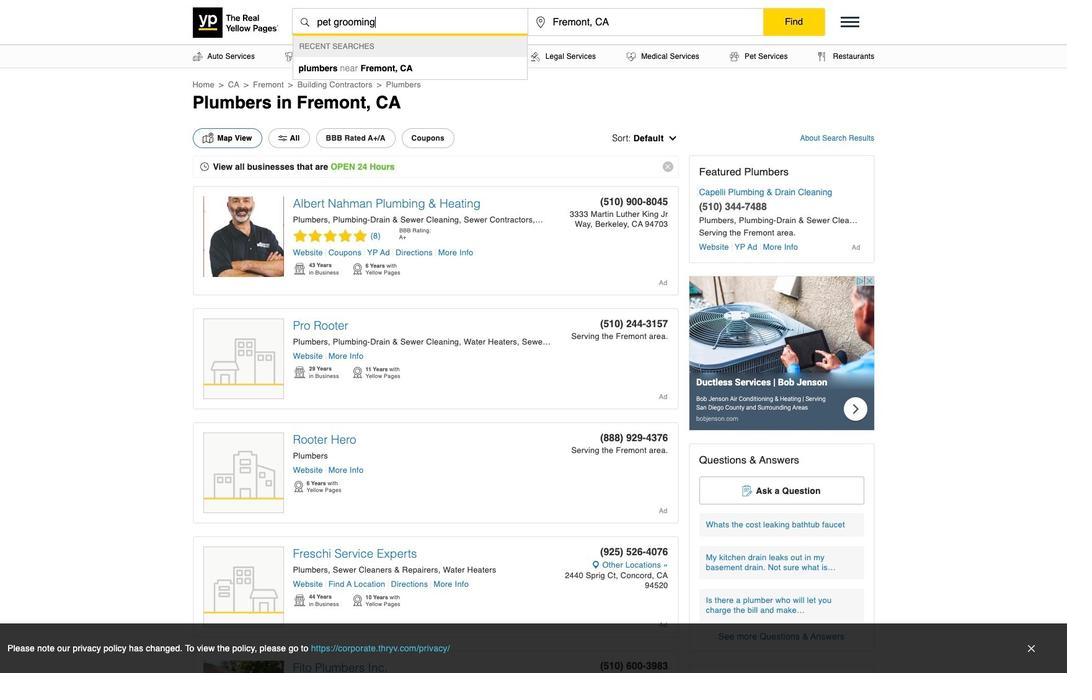 Task type: locate. For each thing, give the bounding box(es) containing it.
albert nahman plumbing & heating image
[[203, 197, 284, 277]]

yp image
[[293, 366, 306, 380]]

browse medical services image
[[627, 52, 636, 61]]

1 thumbnail image from the top
[[204, 320, 283, 400]]

0 vertical spatial thumbnail image
[[204, 320, 283, 400]]

Where? text field
[[528, 9, 763, 36]]

3 thumbnail image from the top
[[204, 548, 283, 629]]

thumbnail image
[[204, 320, 283, 400], [204, 434, 283, 514], [204, 548, 283, 629]]

1 vertical spatial thumbnail image
[[204, 434, 283, 514]]

2 vertical spatial thumbnail image
[[204, 548, 283, 629]]

2 thumbnail image from the top
[[204, 434, 283, 514]]

fito plumbers inc. image
[[203, 661, 284, 674]]

Find a business text field
[[293, 9, 528, 36]]

yp image
[[293, 262, 306, 276], [352, 262, 363, 276], [352, 366, 363, 380], [293, 480, 304, 494], [293, 594, 306, 608], [352, 594, 363, 608]]

browse auto services image
[[193, 52, 203, 61]]

advertisement element
[[689, 276, 875, 431]]



Task type: vqa. For each thing, say whether or not it's contained in the screenshot.
Sea Ranch Park, Santa Barbara, CA
no



Task type: describe. For each thing, give the bounding box(es) containing it.
browse pet services image
[[730, 52, 740, 61]]

browse legal services image
[[531, 52, 541, 61]]

browse restaurants image
[[819, 52, 826, 61]]

browse beauty image
[[285, 52, 294, 61]]

ask a question image
[[743, 485, 753, 497]]

the real yellow pages logo image
[[193, 7, 280, 38]]



